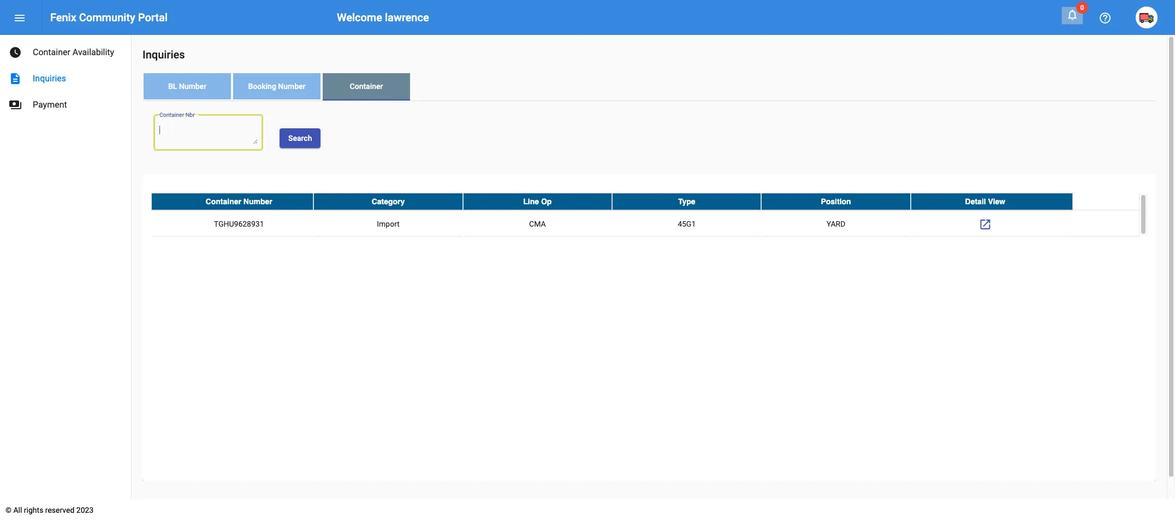 Task type: vqa. For each thing, say whether or not it's contained in the screenshot.
2nd cell from the bottom of the page
no



Task type: describe. For each thing, give the bounding box(es) containing it.
type
[[678, 197, 696, 206]]

no color image for menu 'button'
[[13, 12, 26, 25]]

container number column header
[[151, 193, 314, 210]]

type column header
[[612, 193, 762, 210]]

open_in_new row
[[151, 210, 1139, 237]]

cma
[[529, 219, 546, 228]]

menu
[[13, 12, 26, 25]]

navigation containing watch_later
[[0, 35, 131, 118]]

welcome lawrence
[[337, 11, 429, 24]]

© all rights reserved 2023
[[5, 506, 94, 514]]

availability
[[73, 47, 114, 57]]

number for container number
[[243, 197, 272, 206]]

community
[[79, 11, 135, 24]]

search
[[288, 134, 312, 142]]

number for booking number
[[278, 82, 306, 91]]

container for container availability
[[33, 47, 70, 57]]

detail view
[[965, 197, 1006, 206]]

no color image containing watch_later
[[9, 46, 22, 59]]

view
[[988, 197, 1006, 206]]

op
[[541, 197, 552, 206]]

payment
[[33, 99, 67, 110]]

line op column header
[[463, 193, 612, 210]]

category
[[372, 197, 405, 206]]

©
[[5, 506, 11, 514]]

no color image containing description
[[9, 72, 22, 85]]

help_outline
[[1099, 12, 1112, 25]]

inquiries inside navigation
[[33, 73, 66, 84]]

detail
[[965, 197, 986, 206]]

0 vertical spatial inquiries
[[143, 48, 185, 61]]

booking
[[248, 82, 276, 91]]

portal
[[138, 11, 168, 24]]

container number
[[206, 197, 272, 206]]

payments
[[9, 98, 22, 111]]

container availability
[[33, 47, 114, 57]]



Task type: locate. For each thing, give the bounding box(es) containing it.
no color image right notifications_none popup button at top right
[[1099, 12, 1112, 25]]

notifications_none button
[[1062, 7, 1084, 25]]

no color image inside notifications_none popup button
[[1066, 8, 1079, 21]]

no color image left help_outline popup button
[[1066, 8, 1079, 21]]

1 horizontal spatial inquiries
[[143, 48, 185, 61]]

position column header
[[762, 193, 911, 210]]

navigation
[[0, 35, 131, 118]]

reserved
[[45, 506, 74, 514]]

1 vertical spatial inquiries
[[33, 73, 66, 84]]

no color image inside menu 'button'
[[13, 12, 26, 25]]

0 horizontal spatial no color image
[[9, 98, 22, 111]]

tghu9628931
[[214, 219, 264, 228]]

no color image
[[1066, 8, 1079, 21], [13, 12, 26, 25], [9, 46, 22, 59], [9, 72, 22, 85], [979, 218, 992, 231]]

row containing container number
[[151, 193, 1139, 210]]

1 horizontal spatial no color image
[[1099, 12, 1112, 25]]

2 horizontal spatial number
[[278, 82, 306, 91]]

position
[[821, 197, 851, 206]]

0 horizontal spatial inquiries
[[33, 73, 66, 84]]

row inside open_in_new grid
[[151, 193, 1139, 210]]

no color image containing menu
[[13, 12, 26, 25]]

no color image for notifications_none popup button at top right
[[1066, 8, 1079, 21]]

1 horizontal spatial number
[[243, 197, 272, 206]]

booking number
[[248, 82, 306, 91]]

container inside navigation
[[33, 47, 70, 57]]

fenix
[[50, 11, 76, 24]]

welcome
[[337, 11, 382, 24]]

category column header
[[314, 193, 463, 210]]

bl
[[168, 82, 177, 91]]

1 vertical spatial container
[[350, 82, 383, 91]]

row
[[151, 193, 1139, 210]]

container for container
[[350, 82, 383, 91]]

no color image containing notifications_none
[[1066, 8, 1079, 21]]

line op
[[523, 197, 552, 206]]

container
[[33, 47, 70, 57], [350, 82, 383, 91], [206, 197, 241, 206]]

no color image
[[1099, 12, 1112, 25], [9, 98, 22, 111]]

container inside column header
[[206, 197, 241, 206]]

description
[[9, 72, 22, 85]]

booking number tab panel
[[143, 101, 1156, 481]]

1 vertical spatial no color image
[[9, 98, 22, 111]]

number inside column header
[[243, 197, 272, 206]]

detail view column header
[[911, 193, 1073, 210]]

1 horizontal spatial container
[[206, 197, 241, 206]]

number up tghu9628931
[[243, 197, 272, 206]]

0 vertical spatial no color image
[[1099, 12, 1112, 25]]

inquiries
[[143, 48, 185, 61], [33, 73, 66, 84]]

number right bl
[[179, 82, 206, 91]]

no color image inside open_in_new button
[[979, 218, 992, 231]]

no color image up description
[[9, 46, 22, 59]]

number right the booking
[[278, 82, 306, 91]]

bl number
[[168, 82, 206, 91]]

no color image containing payments
[[9, 98, 22, 111]]

no color image down the detail view
[[979, 218, 992, 231]]

notifications_none
[[1066, 8, 1079, 21]]

2 horizontal spatial container
[[350, 82, 383, 91]]

number for bl number
[[179, 82, 206, 91]]

menu button
[[9, 7, 31, 28]]

no color image containing open_in_new
[[979, 218, 992, 231]]

line
[[523, 197, 539, 206]]

watch_later
[[9, 46, 22, 59]]

help_outline button
[[1095, 7, 1116, 28]]

number
[[179, 82, 206, 91], [278, 82, 306, 91], [243, 197, 272, 206]]

45g1
[[678, 219, 696, 228]]

rights
[[24, 506, 43, 514]]

open_in_new grid
[[151, 193, 1148, 237]]

inquiries up payment
[[33, 73, 66, 84]]

2 vertical spatial container
[[206, 197, 241, 206]]

container for container number
[[206, 197, 241, 206]]

all
[[13, 506, 22, 514]]

no color image inside help_outline popup button
[[1099, 12, 1112, 25]]

2023
[[76, 506, 94, 514]]

no color image up watch_later
[[13, 12, 26, 25]]

search button
[[280, 128, 321, 148]]

no color image containing help_outline
[[1099, 12, 1112, 25]]

inquiries up bl
[[143, 48, 185, 61]]

open_in_new button
[[975, 213, 996, 235]]

open_in_new
[[979, 218, 992, 231]]

bl number tab panel
[[143, 101, 1156, 481]]

no color image for open_in_new button
[[979, 218, 992, 231]]

0 horizontal spatial container
[[33, 47, 70, 57]]

no color image inside navigation
[[9, 98, 22, 111]]

import
[[377, 219, 400, 228]]

lawrence
[[385, 11, 429, 24]]

fenix community portal
[[50, 11, 168, 24]]

0 horizontal spatial number
[[179, 82, 206, 91]]

no color image down description
[[9, 98, 22, 111]]

0 vertical spatial container
[[33, 47, 70, 57]]

no color image down watch_later
[[9, 72, 22, 85]]

None text field
[[159, 125, 258, 144]]

yard
[[827, 219, 846, 228]]



